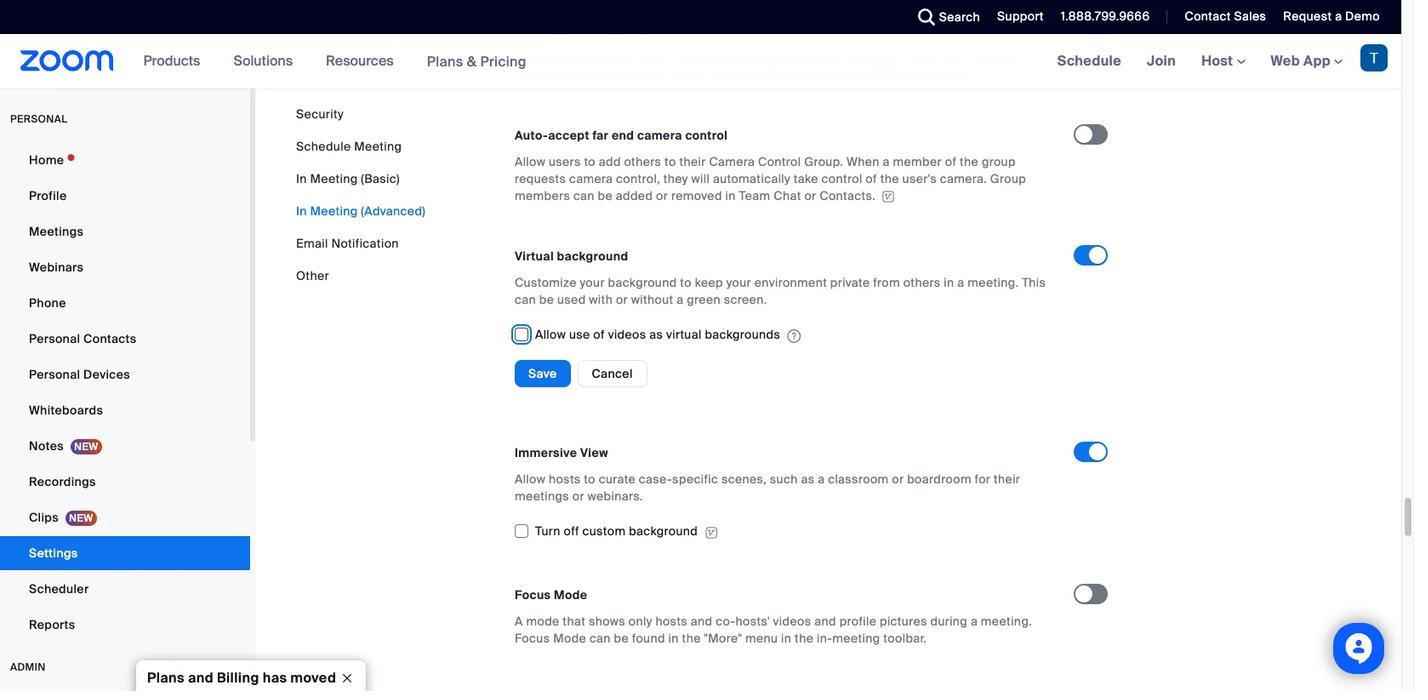 Task type: describe. For each thing, give the bounding box(es) containing it.
clips link
[[0, 500, 250, 535]]

email notification link
[[296, 236, 399, 251]]

"more"
[[704, 631, 742, 646]]

solutions
[[234, 52, 293, 70]]

schedule link
[[1045, 34, 1135, 89]]

control)
[[735, 67, 779, 83]]

demo
[[1346, 9, 1381, 24]]

personal devices link
[[0, 357, 250, 392]]

camera inside allow users to add others to their camera control group. when a member of the group requests camera control, they will automatically take control of the user's camera. group members can be added or removed in team chat or contacts.
[[569, 171, 613, 187]]

control down the "user"
[[581, 67, 622, 83]]

zoom logo image
[[20, 50, 114, 71]]

in inside the 'customize your background to keep your environment private from others in a meeting. this can be used with or without a green screen.'
[[944, 275, 955, 291]]

save
[[529, 366, 557, 382]]

case-
[[639, 472, 672, 487]]

2 vertical spatial background
[[629, 524, 698, 539]]

support link up the (the on the right
[[985, 0, 1048, 34]]

0 horizontal spatial videos
[[608, 327, 646, 343]]

menu
[[746, 631, 778, 646]]

or down they
[[656, 188, 668, 204]]

a left green
[[677, 292, 684, 308]]

users inside allow users to add others to their camera control group. when a member of the group requests camera control, they will automatically take control of the user's camera. group members can be added or removed in team chat or contacts.
[[549, 154, 581, 170]]

in for in meeting (advanced)
[[296, 203, 307, 219]]

host
[[1202, 52, 1237, 70]]

scheduler
[[29, 581, 89, 597]]

a left this
[[958, 275, 965, 291]]

of down the when
[[866, 171, 877, 187]]

the left "in-"
[[795, 631, 814, 646]]

0 vertical spatial background
[[557, 249, 629, 264]]

request a demo
[[1284, 9, 1381, 24]]

camera.
[[940, 171, 987, 187]]

turn
[[535, 524, 561, 539]]

plans and billing has moved
[[147, 669, 336, 687]]

of up camera.
[[945, 154, 957, 170]]

others inside allow users to add others to their camera control group. when a member of the group requests camera control, they will automatically take control of the user's camera. group members can be added or removed in team chat or contacts.
[[624, 154, 662, 170]]

notes
[[29, 438, 64, 454]]

added
[[616, 188, 653, 204]]

personal menu menu
[[0, 143, 250, 643]]

and up "in-"
[[815, 614, 837, 629]]

during inside a mode that shows only hosts and co-hosts' videos and profile pictures during a meeting. focus mode can be found in the "more" menu in the in-meeting toolbar.
[[931, 614, 968, 629]]

settings link
[[0, 536, 250, 570]]

and inside allow another user to take control of your camera during a meeting. both users (the one requesting control and the one giving control) must have this option turned on.
[[625, 67, 647, 83]]

green
[[687, 292, 721, 308]]

profile picture image
[[1361, 44, 1388, 71]]

profile link
[[0, 179, 250, 213]]

a left demo
[[1336, 9, 1343, 24]]

plans for plans and billing has moved
[[147, 669, 185, 687]]

support version for turn off custom background image
[[705, 525, 719, 540]]

web app button
[[1271, 52, 1343, 70]]

meetings navigation
[[1045, 34, 1402, 89]]

email
[[296, 236, 328, 251]]

environment
[[755, 275, 827, 291]]

on.
[[951, 67, 969, 83]]

devices
[[83, 367, 130, 382]]

recordings link
[[0, 465, 250, 499]]

giving
[[697, 67, 732, 83]]

far
[[515, 24, 534, 39]]

a
[[515, 614, 523, 629]]

1 vertical spatial one
[[672, 67, 694, 83]]

schedule for schedule
[[1058, 52, 1122, 70]]

used
[[557, 292, 586, 308]]

virtual
[[515, 249, 554, 264]]

product information navigation
[[131, 34, 540, 89]]

other link
[[296, 268, 329, 283]]

cancel button
[[578, 360, 647, 388]]

classroom
[[828, 472, 889, 487]]

users inside allow another user to take control of your camera during a meeting. both users (the one requesting control and the one giving control) must have this option turned on.
[[938, 50, 970, 66]]

phone link
[[0, 286, 250, 320]]

off
[[564, 524, 579, 539]]

to inside the 'customize your background to keep your environment private from others in a meeting. this can be used with or without a green screen.'
[[680, 275, 692, 291]]

menu bar containing security
[[296, 106, 426, 284]]

whiteboards
[[29, 403, 103, 418]]

and left the "billing"
[[188, 669, 214, 687]]

cancel
[[592, 366, 633, 382]]

webinars link
[[0, 250, 250, 284]]

take inside allow another user to take control of your camera during a meeting. both users (the one requesting control and the one giving control) must have this option turned on.
[[641, 50, 665, 66]]

learn more about allow use of videos as virtual backgrounds image
[[787, 328, 801, 344]]

allow for allow users to add others to their camera control group. when a member of the group requests camera control, they will automatically take control of the user's camera. group members can be added or removed in team chat or contacts.
[[515, 154, 546, 170]]

billing
[[217, 669, 259, 687]]

meetings
[[29, 224, 84, 239]]

turn off custom background
[[535, 524, 698, 539]]

in inside allow users to add others to their camera control group. when a member of the group requests camera control, they will automatically take control of the user's camera. group members can be added or removed in team chat or contacts.
[[726, 188, 736, 204]]

requesting
[[515, 67, 578, 83]]

hosts inside a mode that shows only hosts and co-hosts' videos and profile pictures during a meeting. focus mode can be found in the "more" menu in the in-meeting toolbar.
[[656, 614, 688, 629]]

moved
[[291, 669, 336, 687]]

both
[[907, 50, 935, 66]]

personal for personal contacts
[[29, 331, 80, 346]]

and left 'co-'
[[691, 614, 713, 629]]

0 vertical spatial meeting
[[354, 139, 402, 154]]

0 horizontal spatial as
[[650, 327, 663, 343]]

control up camera
[[685, 128, 728, 143]]

phone
[[29, 295, 66, 311]]

admin
[[10, 660, 46, 674]]

personal devices
[[29, 367, 130, 382]]

allow for allow use of videos as virtual backgrounds
[[535, 327, 566, 343]]

a inside allow hosts to curate case-specific scenes, such as a classroom or boardroom for their meetings or webinars.
[[818, 472, 825, 487]]

schedule for schedule meeting
[[296, 139, 351, 154]]

notes link
[[0, 429, 250, 463]]

the left the "more" at the bottom of page
[[682, 631, 701, 646]]

resources button
[[326, 34, 401, 89]]

hosts inside allow hosts to curate case-specific scenes, such as a classroom or boardroom for their meetings or webinars.
[[549, 472, 581, 487]]

in meeting (advanced)
[[296, 203, 426, 219]]

profile
[[29, 188, 67, 203]]

with
[[589, 292, 613, 308]]

host button
[[1202, 52, 1246, 70]]

meeting. inside allow another user to take control of your camera during a meeting. both users (the one requesting control and the one giving control) must have this option turned on.
[[853, 50, 904, 66]]

or up off
[[573, 489, 585, 504]]

requests
[[515, 171, 566, 187]]

pictures
[[880, 614, 928, 629]]

other
[[296, 268, 329, 283]]

web
[[1271, 52, 1300, 70]]

the inside allow another user to take control of your camera during a meeting. both users (the one requesting control and the one giving control) must have this option turned on.
[[650, 67, 669, 83]]

automatically
[[713, 171, 791, 187]]

home
[[29, 152, 64, 168]]

security link
[[296, 106, 344, 122]]

in meeting (basic) link
[[296, 171, 400, 186]]

personal for personal devices
[[29, 367, 80, 382]]

backgrounds
[[705, 327, 781, 343]]

another
[[549, 50, 594, 66]]

camera inside allow another user to take control of your camera during a meeting. both users (the one requesting control and the one giving control) must have this option turned on.
[[755, 50, 799, 66]]

allow use of videos as virtual backgrounds
[[535, 327, 781, 343]]

in for in meeting (basic)
[[296, 171, 307, 186]]

to up they
[[665, 154, 676, 170]]

members
[[515, 188, 570, 204]]

contact sales
[[1185, 9, 1267, 24]]

in right 'found'
[[669, 631, 679, 646]]

a mode that shows only hosts and co-hosts' videos and profile pictures during a meeting. focus mode can be found in the "more" menu in the in-meeting toolbar.
[[515, 614, 1032, 646]]

use
[[569, 327, 590, 343]]

profile
[[840, 614, 877, 629]]

or right chat
[[805, 188, 817, 204]]

webinars.
[[588, 489, 643, 504]]

close image
[[334, 671, 361, 686]]



Task type: locate. For each thing, give the bounding box(es) containing it.
0 vertical spatial their
[[680, 154, 706, 170]]

clips
[[29, 510, 59, 525]]

scheduler link
[[0, 572, 250, 606]]

end right far at the left of page
[[537, 24, 560, 39]]

0 horizontal spatial their
[[680, 154, 706, 170]]

a inside allow another user to take control of your camera during a meeting. both users (the one requesting control and the one giving control) must have this option turned on.
[[843, 50, 850, 66]]

join link
[[1135, 34, 1189, 89]]

meeting down schedule meeting
[[310, 171, 358, 186]]

allow for allow another user to take control of your camera during a meeting. both users (the one requesting control and the one giving control) must have this option turned on.
[[515, 50, 546, 66]]

their inside allow hosts to curate case-specific scenes, such as a classroom or boardroom for their meetings or webinars.
[[994, 472, 1021, 487]]

of inside allow another user to take control of your camera during a meeting. both users (the one requesting control and the one giving control) must have this option turned on.
[[713, 50, 724, 66]]

to left add
[[584, 154, 596, 170]]

during inside allow another user to take control of your camera during a meeting. both users (the one requesting control and the one giving control) must have this option turned on.
[[802, 50, 840, 66]]

1 vertical spatial background
[[608, 275, 677, 291]]

far end camera control
[[515, 24, 653, 39]]

your inside allow another user to take control of your camera during a meeting. both users (the one requesting control and the one giving control) must have this option turned on.
[[727, 50, 752, 66]]

a right pictures
[[971, 614, 978, 629]]

background up without
[[608, 275, 677, 291]]

take down group.
[[794, 171, 819, 187]]

has
[[263, 669, 287, 687]]

2 in from the top
[[296, 203, 307, 219]]

in meeting (advanced) link
[[296, 203, 426, 219]]

search
[[939, 9, 981, 25]]

to inside allow another user to take control of your camera during a meeting. both users (the one requesting control and the one giving control) must have this option turned on.
[[626, 50, 638, 66]]

without
[[631, 292, 674, 308]]

immersive
[[515, 446, 577, 461]]

meeting. inside the 'customize your background to keep your environment private from others in a meeting. this can be used with or without a green screen.'
[[968, 275, 1019, 291]]

during up have on the right top
[[802, 50, 840, 66]]

users up on.
[[938, 50, 970, 66]]

mode inside a mode that shows only hosts and co-hosts' videos and profile pictures during a meeting. focus mode can be found in the "more" menu in the in-meeting toolbar.
[[553, 631, 587, 646]]

recordings
[[29, 474, 96, 489]]

allow inside allow hosts to curate case-specific scenes, such as a classroom or boardroom for their meetings or webinars.
[[515, 472, 546, 487]]

0 vertical spatial plans
[[427, 52, 463, 70]]

plans & pricing link
[[427, 52, 527, 70], [427, 52, 527, 70]]

schedule inside meetings navigation
[[1058, 52, 1122, 70]]

must
[[782, 67, 811, 83]]

take right the "user"
[[641, 50, 665, 66]]

1.888.799.9666 button
[[1048, 0, 1154, 34], [1061, 9, 1150, 24]]

meeting
[[833, 631, 881, 646]]

control up the "user"
[[611, 24, 653, 39]]

to inside allow hosts to curate case-specific scenes, such as a classroom or boardroom for their meetings or webinars.
[[584, 472, 596, 487]]

allow inside allow users to add others to their camera control group. when a member of the group requests camera control, they will automatically take control of the user's camera. group members can be added or removed in team chat or contacts.
[[515, 154, 546, 170]]

schedule inside menu bar
[[296, 139, 351, 154]]

your up 'with'
[[580, 275, 605, 291]]

the left giving
[[650, 67, 669, 83]]

0 horizontal spatial hosts
[[549, 472, 581, 487]]

&
[[467, 52, 477, 70]]

can inside allow users to add others to their camera control group. when a member of the group requests camera control, they will automatically take control of the user's camera. group members can be added or removed in team chat or contacts.
[[574, 188, 595, 204]]

be down customize
[[539, 292, 554, 308]]

home link
[[0, 143, 250, 177]]

1.888.799.9666 button up schedule link on the top right of the page
[[1061, 9, 1150, 24]]

mode up that
[[554, 588, 588, 603]]

in meeting (basic)
[[296, 171, 400, 186]]

camera down add
[[569, 171, 613, 187]]

a up "this"
[[843, 50, 850, 66]]

others
[[624, 154, 662, 170], [904, 275, 941, 291]]

one right the (the on the right
[[999, 50, 1020, 66]]

mode
[[526, 614, 560, 629]]

hosts down the immersive view
[[549, 472, 581, 487]]

a left the classroom
[[818, 472, 825, 487]]

1 vertical spatial schedule
[[296, 139, 351, 154]]

1 vertical spatial users
[[549, 154, 581, 170]]

2 personal from the top
[[29, 367, 80, 382]]

1 vertical spatial hosts
[[656, 614, 688, 629]]

can
[[574, 188, 595, 204], [515, 292, 536, 308], [590, 631, 611, 646]]

a inside allow users to add others to their camera control group. when a member of the group requests camera control, they will automatically take control of the user's camera. group members can be added or removed in team chat or contacts.
[[883, 154, 890, 170]]

can down customize
[[515, 292, 536, 308]]

camera
[[709, 154, 755, 170]]

focus mode
[[515, 588, 588, 603]]

view
[[580, 446, 608, 461]]

0 vertical spatial one
[[999, 50, 1020, 66]]

camera up another
[[563, 24, 608, 39]]

your up screen.
[[727, 275, 752, 291]]

1 vertical spatial plans
[[147, 669, 185, 687]]

one left giving
[[672, 67, 694, 83]]

focus up the mode
[[515, 588, 551, 603]]

in right from
[[944, 275, 955, 291]]

1 vertical spatial meeting.
[[968, 275, 1019, 291]]

1 horizontal spatial hosts
[[656, 614, 688, 629]]

support link right search
[[998, 9, 1044, 24]]

group
[[991, 171, 1027, 187]]

end right far
[[612, 128, 634, 143]]

personal down "phone"
[[29, 331, 80, 346]]

1 vertical spatial others
[[904, 275, 941, 291]]

be down the shows
[[614, 631, 629, 646]]

screen.
[[724, 292, 767, 308]]

resources
[[326, 52, 394, 70]]

0 horizontal spatial one
[[672, 67, 694, 83]]

0 vertical spatial schedule
[[1058, 52, 1122, 70]]

or right the classroom
[[892, 472, 904, 487]]

notification
[[331, 236, 399, 251]]

0 vertical spatial end
[[537, 24, 560, 39]]

1 vertical spatial during
[[931, 614, 968, 629]]

1 vertical spatial focus
[[515, 631, 550, 646]]

the up camera.
[[960, 154, 979, 170]]

1 in from the top
[[296, 171, 307, 186]]

others up control,
[[624, 154, 662, 170]]

allow another user to take control of your camera during a meeting. both users (the one requesting control and the one giving control) must have this option turned on.
[[515, 50, 1020, 83]]

plans left &
[[427, 52, 463, 70]]

camera up must
[[755, 50, 799, 66]]

personal
[[10, 112, 68, 126]]

private
[[831, 275, 870, 291]]

1 vertical spatial mode
[[553, 631, 587, 646]]

their up will
[[680, 154, 706, 170]]

1 vertical spatial meeting
[[310, 171, 358, 186]]

1 horizontal spatial end
[[612, 128, 634, 143]]

in right menu
[[781, 631, 792, 646]]

user's
[[903, 171, 937, 187]]

turned
[[910, 67, 948, 83]]

meeting for (basic)
[[310, 171, 358, 186]]

0 vertical spatial be
[[598, 188, 613, 204]]

banner containing products
[[0, 34, 1402, 89]]

videos up cancel button
[[608, 327, 646, 343]]

videos up menu
[[773, 614, 812, 629]]

meeting. inside a mode that shows only hosts and co-hosts' videos and profile pictures during a meeting. focus mode can be found in the "more" menu in the in-meeting toolbar.
[[981, 614, 1032, 629]]

such
[[770, 472, 798, 487]]

control inside allow users to add others to their camera control group. when a member of the group requests camera control, they will automatically take control of the user's camera. group members can be added or removed in team chat or contacts.
[[822, 171, 863, 187]]

app
[[1304, 52, 1331, 70]]

2 vertical spatial can
[[590, 631, 611, 646]]

to left keep
[[680, 275, 692, 291]]

0 vertical spatial personal
[[29, 331, 80, 346]]

others inside the 'customize your background to keep your environment private from others in a meeting. this can be used with or without a green screen.'
[[904, 275, 941, 291]]

their inside allow users to add others to their camera control group. when a member of the group requests camera control, they will automatically take control of the user's camera. group members can be added or removed in team chat or contacts.
[[680, 154, 706, 170]]

1 vertical spatial videos
[[773, 614, 812, 629]]

during right pictures
[[931, 614, 968, 629]]

1 vertical spatial their
[[994, 472, 1021, 487]]

as inside allow hosts to curate case-specific scenes, such as a classroom or boardroom for their meetings or webinars.
[[801, 472, 815, 487]]

allow up 'requesting'
[[515, 50, 546, 66]]

plans down reports link
[[147, 669, 185, 687]]

2 horizontal spatial be
[[614, 631, 629, 646]]

1 vertical spatial end
[[612, 128, 634, 143]]

keep
[[695, 275, 723, 291]]

immersive view
[[515, 446, 608, 461]]

0 vertical spatial hosts
[[549, 472, 581, 487]]

schedule down 1.888.799.9666
[[1058, 52, 1122, 70]]

1 horizontal spatial as
[[801, 472, 815, 487]]

will
[[692, 171, 710, 187]]

as left virtual
[[650, 327, 663, 343]]

allow left use
[[535, 327, 566, 343]]

1 horizontal spatial be
[[598, 188, 613, 204]]

customize
[[515, 275, 577, 291]]

pricing
[[480, 52, 527, 70]]

end
[[537, 24, 560, 39], [612, 128, 634, 143]]

0 vertical spatial focus
[[515, 588, 551, 603]]

plans & pricing
[[427, 52, 527, 70]]

a inside a mode that shows only hosts and co-hosts' videos and profile pictures during a meeting. focus mode can be found in the "more" menu in the in-meeting toolbar.
[[971, 614, 978, 629]]

search button
[[905, 0, 985, 34]]

0 vertical spatial in
[[296, 171, 307, 186]]

only
[[629, 614, 653, 629]]

customize your background to keep your environment private from others in a meeting. this can be used with or without a green screen.
[[515, 275, 1046, 308]]

be inside the 'customize your background to keep your environment private from others in a meeting. this can be used with or without a green screen.'
[[539, 292, 554, 308]]

of up giving
[[713, 50, 724, 66]]

0 vertical spatial videos
[[608, 327, 646, 343]]

1 vertical spatial take
[[794, 171, 819, 187]]

hosts up 'found'
[[656, 614, 688, 629]]

background inside the 'customize your background to keep your environment private from others in a meeting. this can be used with or without a green screen.'
[[608, 275, 677, 291]]

plans
[[427, 52, 463, 70], [147, 669, 185, 687]]

1 vertical spatial in
[[296, 203, 307, 219]]

take inside allow users to add others to their camera control group. when a member of the group requests camera control, they will automatically take control of the user's camera. group members can be added or removed in team chat or contacts.
[[794, 171, 819, 187]]

can down the shows
[[590, 631, 611, 646]]

background
[[557, 249, 629, 264], [608, 275, 677, 291], [629, 524, 698, 539]]

in left the team on the right top of the page
[[726, 188, 736, 204]]

in
[[296, 171, 307, 186], [296, 203, 307, 219]]

allow up meetings
[[515, 472, 546, 487]]

plans inside product information navigation
[[427, 52, 463, 70]]

videos
[[608, 327, 646, 343], [773, 614, 812, 629]]

2 vertical spatial meeting
[[310, 203, 358, 219]]

chat
[[774, 188, 801, 204]]

meeting for (advanced)
[[310, 203, 358, 219]]

1 horizontal spatial their
[[994, 472, 1021, 487]]

1 personal from the top
[[29, 331, 80, 346]]

auto-
[[515, 128, 548, 143]]

hosts'
[[736, 614, 770, 629]]

as right such
[[801, 472, 815, 487]]

to right the "user"
[[626, 50, 638, 66]]

toolbar.
[[884, 631, 927, 646]]

0 horizontal spatial end
[[537, 24, 560, 39]]

videos inside a mode that shows only hosts and co-hosts' videos and profile pictures during a meeting. focus mode can be found in the "more" menu in the in-meeting toolbar.
[[773, 614, 812, 629]]

menu bar
[[296, 106, 426, 284]]

control up giving
[[669, 50, 710, 66]]

virtual background
[[515, 249, 629, 264]]

allow up requests
[[515, 154, 546, 170]]

be left added
[[598, 188, 613, 204]]

1 horizontal spatial videos
[[773, 614, 812, 629]]

0 vertical spatial mode
[[554, 588, 588, 603]]

a right the when
[[883, 154, 890, 170]]

(the
[[973, 50, 995, 66]]

allow users to add others to their camera control group. when a member of the group requests camera control, they will automatically take control of the user's camera. group members can be added or removed in team chat or contacts. application
[[515, 153, 1059, 205]]

add
[[599, 154, 621, 170]]

schedule down security link
[[296, 139, 351, 154]]

0 vertical spatial can
[[574, 188, 595, 204]]

0 vertical spatial meeting.
[[853, 50, 904, 66]]

1 horizontal spatial schedule
[[1058, 52, 1122, 70]]

1 vertical spatial can
[[515, 292, 536, 308]]

meeting up (basic)
[[354, 139, 402, 154]]

can inside the 'customize your background to keep your environment private from others in a meeting. this can be used with or without a green screen.'
[[515, 292, 536, 308]]

1.888.799.9666 button up the join
[[1048, 0, 1154, 34]]

background up 'with'
[[557, 249, 629, 264]]

2 focus from the top
[[515, 631, 550, 646]]

1 horizontal spatial take
[[794, 171, 819, 187]]

background left support version for turn off custom background image
[[629, 524, 698, 539]]

their right for
[[994, 472, 1021, 487]]

plans for plans & pricing
[[427, 52, 463, 70]]

can inside a mode that shows only hosts and co-hosts' videos and profile pictures during a meeting. focus mode can be found in the "more" menu in the in-meeting toolbar.
[[590, 631, 611, 646]]

custom
[[583, 524, 626, 539]]

in
[[726, 188, 736, 204], [944, 275, 955, 291], [669, 631, 679, 646], [781, 631, 792, 646]]

personal up whiteboards
[[29, 367, 80, 382]]

during
[[802, 50, 840, 66], [931, 614, 968, 629]]

focus down the mode
[[515, 631, 550, 646]]

0 horizontal spatial schedule
[[296, 139, 351, 154]]

from
[[873, 275, 900, 291]]

the up support version for auto-accept far end camera control icon
[[881, 171, 899, 187]]

schedule
[[1058, 52, 1122, 70], [296, 139, 351, 154]]

focus inside a mode that shows only hosts and co-hosts' videos and profile pictures during a meeting. focus mode can be found in the "more" menu in the in-meeting toolbar.
[[515, 631, 550, 646]]

in-
[[817, 631, 833, 646]]

meeting up email notification link on the top of the page
[[310, 203, 358, 219]]

2 vertical spatial meeting.
[[981, 614, 1032, 629]]

0 horizontal spatial be
[[539, 292, 554, 308]]

0 horizontal spatial users
[[549, 154, 581, 170]]

team
[[739, 188, 771, 204]]

support version for auto-accept far end camera control image
[[880, 191, 897, 203]]

1 horizontal spatial one
[[999, 50, 1020, 66]]

mode down that
[[553, 631, 587, 646]]

0 vertical spatial as
[[650, 327, 663, 343]]

users down accept in the top of the page
[[549, 154, 581, 170]]

they
[[664, 171, 688, 187]]

1 vertical spatial be
[[539, 292, 554, 308]]

allow for allow hosts to curate case-specific scenes, such as a classroom or boardroom for their meetings or webinars.
[[515, 472, 546, 487]]

member
[[893, 154, 942, 170]]

for
[[975, 472, 991, 487]]

0 horizontal spatial take
[[641, 50, 665, 66]]

to
[[626, 50, 638, 66], [584, 154, 596, 170], [665, 154, 676, 170], [680, 275, 692, 291], [584, 472, 596, 487]]

banner
[[0, 34, 1402, 89]]

1.888.799.9666
[[1061, 9, 1150, 24]]

1 horizontal spatial others
[[904, 275, 941, 291]]

1 horizontal spatial plans
[[427, 52, 463, 70]]

schedule meeting
[[296, 139, 402, 154]]

0 vertical spatial users
[[938, 50, 970, 66]]

or inside the 'customize your background to keep your environment private from others in a meeting. this can be used with or without a green screen.'
[[616, 292, 628, 308]]

0 vertical spatial others
[[624, 154, 662, 170]]

0 horizontal spatial plans
[[147, 669, 185, 687]]

focus
[[515, 588, 551, 603], [515, 631, 550, 646]]

contacts
[[83, 331, 137, 346]]

and up auto-accept far end camera control
[[625, 67, 647, 83]]

1 focus from the top
[[515, 588, 551, 603]]

camera up they
[[637, 128, 682, 143]]

contact sales link
[[1172, 0, 1271, 34], [1185, 9, 1267, 24]]

scenes,
[[722, 472, 767, 487]]

1 horizontal spatial users
[[938, 50, 970, 66]]

be inside a mode that shows only hosts and co-hosts' videos and profile pictures during a meeting. focus mode can be found in the "more" menu in the in-meeting toolbar.
[[614, 631, 629, 646]]

can right members
[[574, 188, 595, 204]]

be inside allow users to add others to their camera control group. when a member of the group requests camera control, they will automatically take control of the user's camera. group members can be added or removed in team chat or contacts.
[[598, 188, 613, 204]]

group.
[[804, 154, 844, 170]]

your up control)
[[727, 50, 752, 66]]

0 horizontal spatial during
[[802, 50, 840, 66]]

to down view
[[584, 472, 596, 487]]

1 vertical spatial personal
[[29, 367, 80, 382]]

in down schedule meeting
[[296, 171, 307, 186]]

control up contacts.
[[822, 171, 863, 187]]

a
[[1336, 9, 1343, 24], [843, 50, 850, 66], [883, 154, 890, 170], [958, 275, 965, 291], [677, 292, 684, 308], [818, 472, 825, 487], [971, 614, 978, 629]]

1 vertical spatial as
[[801, 472, 815, 487]]

of right use
[[594, 327, 605, 343]]

accept
[[548, 128, 590, 143]]

allow inside allow another user to take control of your camera during a meeting. both users (the one requesting control and the one giving control) must have this option turned on.
[[515, 50, 546, 66]]

0 horizontal spatial others
[[624, 154, 662, 170]]

that
[[563, 614, 586, 629]]

others right from
[[904, 275, 941, 291]]

in up email
[[296, 203, 307, 219]]

0 vertical spatial during
[[802, 50, 840, 66]]

1 horizontal spatial during
[[931, 614, 968, 629]]

whiteboards link
[[0, 393, 250, 427]]

or right 'with'
[[616, 292, 628, 308]]

2 vertical spatial be
[[614, 631, 629, 646]]

0 vertical spatial take
[[641, 50, 665, 66]]



Task type: vqa. For each thing, say whether or not it's contained in the screenshot.
Events
no



